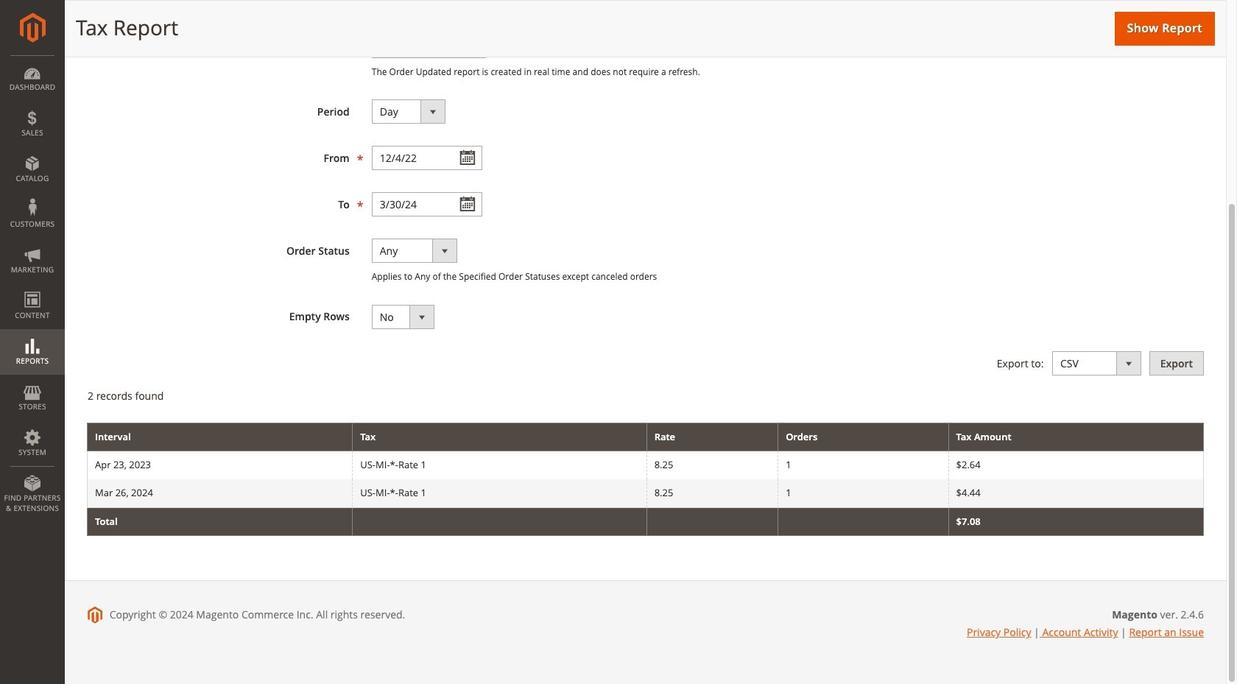 Task type: locate. For each thing, give the bounding box(es) containing it.
None text field
[[372, 193, 482, 217]]

None text field
[[372, 146, 482, 170]]

magento admin panel image
[[20, 13, 45, 43]]

menu bar
[[0, 55, 65, 521]]



Task type: vqa. For each thing, say whether or not it's contained in the screenshot.
the rightmost TO "text box"
no



